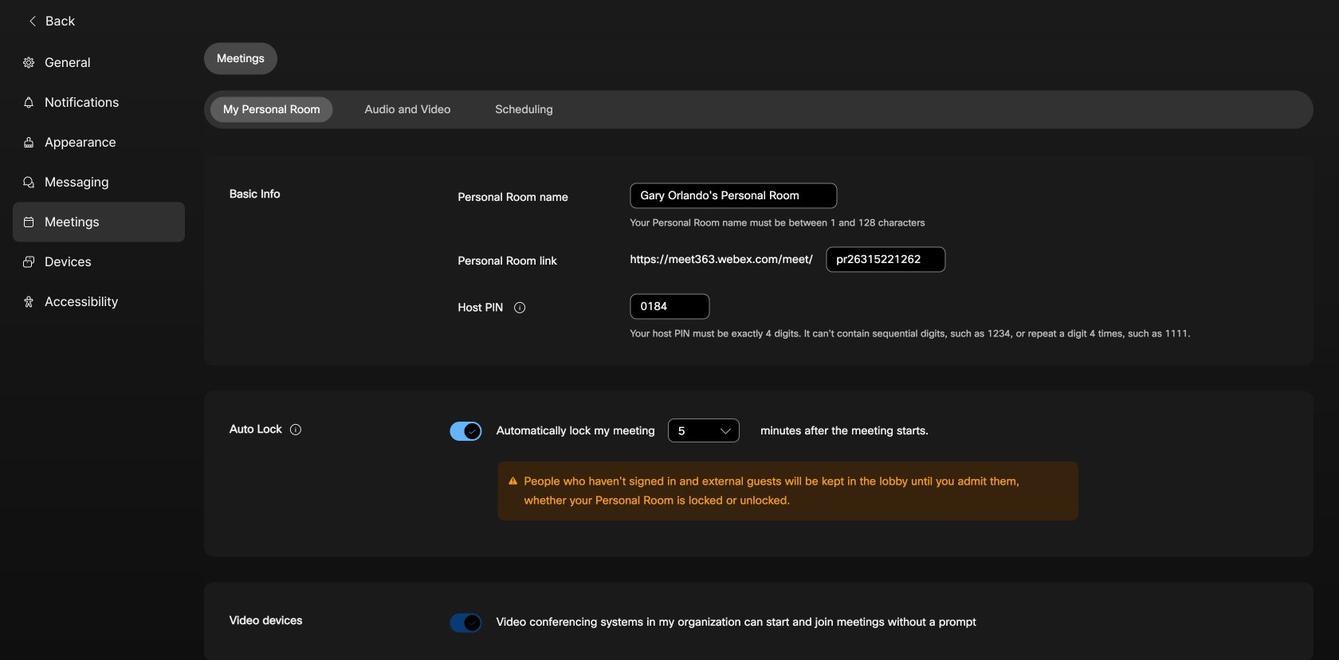 Task type: locate. For each thing, give the bounding box(es) containing it.
appearance tab
[[13, 122, 185, 162]]

devices tab
[[13, 242, 185, 282]]

messaging tab
[[13, 162, 185, 202]]

general tab
[[13, 43, 185, 82]]



Task type: describe. For each thing, give the bounding box(es) containing it.
settings navigation
[[0, 43, 204, 660]]

meetings tab
[[13, 202, 185, 242]]

notifications tab
[[13, 82, 185, 122]]

accessibility tab
[[13, 282, 185, 322]]



Task type: vqa. For each thing, say whether or not it's contained in the screenshot.
Notifications tab in the top of the page
yes



